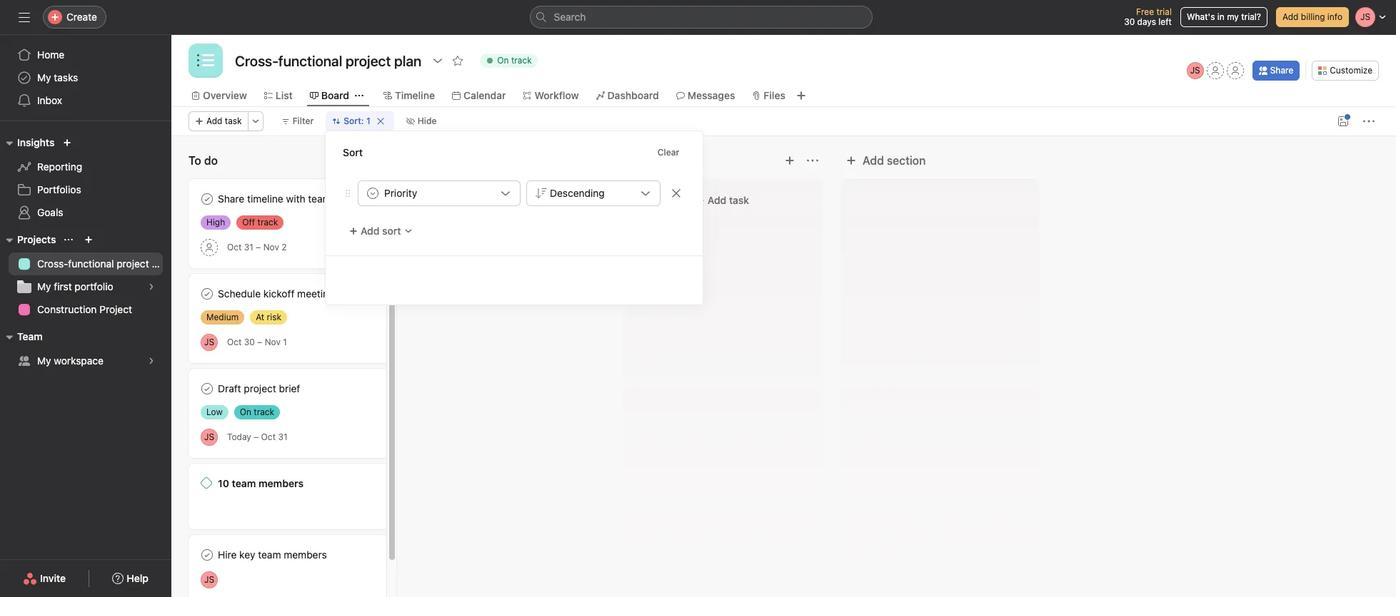 Task type: describe. For each thing, give the bounding box(es) containing it.
billing
[[1301, 11, 1325, 22]]

info
[[1328, 11, 1343, 22]]

track inside popup button
[[511, 55, 532, 66]]

overview link
[[191, 88, 247, 104]]

Completed milestone checkbox
[[201, 478, 212, 489]]

more actions image
[[1363, 116, 1375, 127]]

more section actions image
[[807, 155, 818, 166]]

see details, my workspace image
[[147, 357, 156, 366]]

what's in my trial?
[[1187, 11, 1261, 22]]

my for my first portfolio
[[37, 281, 51, 293]]

brief
[[279, 383, 300, 395]]

what's
[[1187, 11, 1215, 22]]

new image
[[63, 139, 72, 147]]

at
[[256, 312, 264, 323]]

construction
[[37, 304, 97, 316]]

workflow
[[535, 89, 579, 101]]

completed image for schedule kickoff meeting
[[199, 286, 216, 303]]

reporting
[[37, 161, 82, 173]]

js button down completed image in the left of the page
[[201, 572, 218, 589]]

home
[[37, 49, 64, 61]]

trial
[[1157, 6, 1172, 17]]

tasks
[[54, 71, 78, 84]]

with
[[286, 193, 305, 205]]

oct 31 – nov 2
[[227, 242, 287, 253]]

my workspace
[[37, 355, 103, 367]]

goals
[[37, 206, 63, 219]]

nov for kickoff
[[265, 337, 281, 348]]

priority
[[384, 187, 417, 199]]

invite
[[40, 573, 66, 585]]

add for add section button
[[863, 154, 884, 167]]

oct for share
[[227, 242, 242, 253]]

sort: 1 button
[[326, 111, 394, 131]]

left
[[1159, 16, 1172, 27]]

add for right add task button
[[708, 194, 727, 206]]

portfolio
[[75, 281, 113, 293]]

add section
[[863, 154, 926, 167]]

help
[[127, 573, 148, 585]]

add sort button
[[340, 219, 422, 244]]

1 vertical spatial on track
[[240, 407, 274, 418]]

my for my tasks
[[37, 71, 51, 84]]

insights element
[[0, 130, 171, 227]]

members for 5
[[486, 193, 529, 205]]

2
[[282, 242, 287, 253]]

see details, my first portfolio image
[[147, 283, 156, 291]]

files link
[[752, 88, 786, 104]]

my for my workspace
[[37, 355, 51, 367]]

my tasks
[[37, 71, 78, 84]]

filter button
[[275, 111, 320, 131]]

share for share
[[1270, 65, 1294, 76]]

projects
[[17, 234, 56, 246]]

js for js "button" underneath medium at bottom
[[204, 337, 214, 347]]

sort: 1
[[344, 116, 370, 126]]

descending
[[550, 187, 605, 199]]

0 horizontal spatial add task button
[[189, 111, 248, 131]]

members for team
[[284, 549, 327, 561]]

home link
[[9, 44, 163, 66]]

dashboard
[[607, 89, 659, 101]]

sort:
[[344, 116, 364, 126]]

construction project link
[[9, 299, 163, 321]]

projects element
[[0, 227, 171, 324]]

list
[[276, 89, 293, 101]]

hide
[[418, 116, 437, 126]]

js button down low
[[201, 429, 218, 446]]

medium
[[206, 312, 239, 323]]

customize
[[1330, 65, 1373, 76]]

dialog containing sort
[[326, 131, 703, 305]]

Completed checkbox
[[199, 381, 216, 398]]

track for share timeline with teammates
[[258, 217, 278, 228]]

project
[[99, 304, 132, 316]]

workspace
[[54, 355, 103, 367]]

my
[[1227, 11, 1239, 22]]

at risk
[[256, 312, 281, 323]]

timeline
[[247, 193, 283, 205]]

oct 30 – nov 1
[[227, 337, 287, 348]]

0 horizontal spatial 30
[[244, 337, 255, 348]]

create
[[66, 11, 97, 23]]

goals link
[[9, 201, 163, 224]]

workflow link
[[523, 88, 579, 104]]

off
[[242, 217, 255, 228]]

messages link
[[676, 88, 735, 104]]

list link
[[264, 88, 293, 104]]

– for timeline
[[256, 242, 261, 253]]

add for the left add task button
[[206, 116, 222, 126]]

team
[[17, 331, 43, 343]]

timeline
[[395, 89, 435, 101]]

add billing info button
[[1276, 7, 1349, 27]]

add billing info
[[1283, 11, 1343, 22]]

messages
[[688, 89, 735, 101]]

cross-functional project plan link
[[9, 253, 171, 276]]

add task for the left add task button
[[206, 116, 242, 126]]

2 vertical spatial –
[[254, 432, 259, 443]]

completed checkbox for hire
[[199, 547, 216, 564]]

descending button
[[526, 181, 661, 206]]

board link
[[310, 88, 349, 104]]

construction project
[[37, 304, 132, 316]]

js for js "button" under low
[[204, 432, 214, 442]]

projects button
[[0, 231, 56, 249]]

my first portfolio
[[37, 281, 113, 293]]

on inside popup button
[[497, 55, 509, 66]]

search list box
[[530, 6, 872, 29]]

completed image
[[199, 547, 216, 564]]

free
[[1136, 6, 1154, 17]]

5
[[477, 193, 483, 205]]

add to starred image
[[452, 55, 464, 66]]

add task image
[[784, 155, 796, 166]]

filter
[[293, 116, 314, 126]]

draft project brief
[[218, 383, 300, 395]]

sort
[[382, 225, 401, 237]]

hire key team members
[[218, 549, 327, 561]]

oct for schedule
[[227, 337, 242, 348]]

search button
[[530, 6, 872, 29]]

hide sidebar image
[[19, 11, 30, 23]]

more actions image
[[251, 117, 260, 126]]

functional
[[68, 258, 114, 270]]

dashboard link
[[596, 88, 659, 104]]

0 horizontal spatial 31
[[244, 242, 253, 253]]

add left billing
[[1283, 11, 1299, 22]]



Task type: vqa. For each thing, say whether or not it's contained in the screenshot.
first to the left
yes



Task type: locate. For each thing, give the bounding box(es) containing it.
0 vertical spatial on
[[497, 55, 509, 66]]

1 vertical spatial completed image
[[199, 286, 216, 303]]

track right off
[[258, 217, 278, 228]]

31 right the "today"
[[278, 432, 287, 443]]

today – oct 31
[[227, 432, 287, 443]]

1 horizontal spatial hire
[[435, 193, 454, 205]]

add down overview link
[[206, 116, 222, 126]]

on track inside popup button
[[497, 55, 532, 66]]

1 my from the top
[[37, 71, 51, 84]]

track for draft project brief
[[254, 407, 274, 418]]

js for js "button" under the what's
[[1190, 65, 1200, 76]]

customize button
[[1312, 61, 1379, 81]]

global element
[[0, 35, 171, 121]]

completed checkbox up medium at bottom
[[199, 286, 216, 303]]

add section button
[[840, 148, 932, 174]]

today
[[227, 432, 251, 443]]

completed image for share timeline with teammates
[[199, 191, 216, 208]]

0 vertical spatial hire
[[435, 193, 454, 205]]

schedule
[[218, 288, 261, 300]]

in
[[1218, 11, 1225, 22]]

board
[[321, 89, 349, 101]]

completed checkbox left 'key'
[[199, 547, 216, 564]]

0 vertical spatial completed image
[[199, 191, 216, 208]]

2 vertical spatial completed image
[[199, 381, 216, 398]]

meeting
[[297, 288, 335, 300]]

on track down draft project brief
[[240, 407, 274, 418]]

calendar
[[463, 89, 506, 101]]

members down today – oct 31
[[259, 478, 304, 490]]

team right 'key'
[[258, 549, 281, 561]]

schedule kickoff meeting
[[218, 288, 335, 300]]

1 vertical spatial share
[[218, 193, 244, 205]]

None text field
[[231, 48, 425, 74]]

1 completed image from the top
[[199, 191, 216, 208]]

on up the "today"
[[240, 407, 251, 418]]

2 vertical spatial members
[[284, 549, 327, 561]]

2 my from the top
[[37, 281, 51, 293]]

timeline link
[[384, 88, 435, 104]]

30
[[1124, 16, 1135, 27], [244, 337, 255, 348]]

hire for hire first 5 members
[[435, 193, 454, 205]]

my down team
[[37, 355, 51, 367]]

share button
[[1252, 61, 1300, 81]]

share timeline with teammates
[[218, 193, 359, 205]]

js button down medium at bottom
[[201, 334, 218, 351]]

insights button
[[0, 134, 55, 151]]

1 vertical spatial my
[[37, 281, 51, 293]]

1 vertical spatial task
[[729, 194, 749, 206]]

– down off track
[[256, 242, 261, 253]]

task for right add task button
[[729, 194, 749, 206]]

– for kickoff
[[257, 337, 262, 348]]

members right 'key'
[[284, 549, 327, 561]]

nov left 2
[[263, 242, 279, 253]]

1 horizontal spatial first
[[456, 193, 475, 205]]

team button
[[0, 329, 43, 346]]

my inside "link"
[[37, 355, 51, 367]]

1 horizontal spatial share
[[1270, 65, 1294, 76]]

completed checkbox for share
[[199, 191, 216, 208]]

clear image
[[376, 117, 385, 126]]

on track button
[[474, 51, 544, 71]]

track up workflow link on the left of page
[[511, 55, 532, 66]]

project left plan
[[117, 258, 149, 270]]

add
[[1283, 11, 1299, 22], [206, 116, 222, 126], [863, 154, 884, 167], [708, 194, 727, 206], [361, 225, 380, 237]]

invite button
[[14, 566, 75, 592]]

1 vertical spatial members
[[259, 478, 304, 490]]

my
[[37, 71, 51, 84], [37, 281, 51, 293], [37, 355, 51, 367]]

completed checkbox up high
[[199, 191, 216, 208]]

js down medium at bottom
[[204, 337, 214, 347]]

first for hire
[[456, 193, 475, 205]]

risk
[[267, 312, 281, 323]]

on up calendar
[[497, 55, 509, 66]]

add tab image
[[796, 90, 807, 101]]

add inside dropdown button
[[361, 225, 380, 237]]

on track
[[497, 55, 532, 66], [240, 407, 274, 418]]

js button
[[1187, 62, 1204, 79], [201, 334, 218, 351], [201, 429, 218, 446], [201, 572, 218, 589]]

1 vertical spatial oct
[[227, 337, 242, 348]]

what's in my trial? button
[[1181, 7, 1268, 27]]

0 horizontal spatial team
[[232, 478, 256, 490]]

on track up calendar
[[497, 55, 532, 66]]

10
[[218, 478, 229, 490]]

oct
[[227, 242, 242, 253], [227, 337, 242, 348], [261, 432, 276, 443]]

free trial 30 days left
[[1124, 6, 1172, 27]]

1 vertical spatial add task button
[[631, 188, 814, 214]]

0 vertical spatial add task
[[206, 116, 242, 126]]

project left brief
[[244, 383, 276, 395]]

add for add sort dropdown button
[[361, 225, 380, 237]]

0 vertical spatial oct
[[227, 242, 242, 253]]

1 vertical spatial 31
[[278, 432, 287, 443]]

nov for timeline
[[263, 242, 279, 253]]

0 vertical spatial –
[[256, 242, 261, 253]]

3 completed image from the top
[[199, 381, 216, 398]]

0 horizontal spatial on
[[240, 407, 251, 418]]

hire for hire key team members
[[218, 549, 237, 561]]

1 vertical spatial nov
[[265, 337, 281, 348]]

1 vertical spatial hire
[[218, 549, 237, 561]]

tab actions image
[[355, 91, 364, 100]]

teammates
[[308, 193, 359, 205]]

js for js "button" below completed image in the left of the page
[[204, 575, 214, 586]]

insights
[[17, 136, 55, 149]]

oct right the "today"
[[261, 432, 276, 443]]

add left section
[[863, 154, 884, 167]]

2 completed checkbox from the top
[[199, 286, 216, 303]]

1 vertical spatial project
[[244, 383, 276, 395]]

1 vertical spatial –
[[257, 337, 262, 348]]

0 vertical spatial track
[[511, 55, 532, 66]]

1 left clear icon
[[366, 116, 370, 126]]

10 team members
[[218, 478, 304, 490]]

add task button
[[189, 111, 248, 131], [631, 188, 814, 214]]

oct up "schedule" at the left
[[227, 242, 242, 253]]

add task for right add task button
[[708, 194, 749, 206]]

completed image up high
[[199, 191, 216, 208]]

share up high
[[218, 193, 244, 205]]

1 vertical spatial add task
[[708, 194, 749, 206]]

portfolios
[[37, 184, 81, 196]]

my inside global element
[[37, 71, 51, 84]]

my inside projects element
[[37, 281, 51, 293]]

first left 5
[[456, 193, 475, 205]]

key
[[239, 549, 255, 561]]

1 inside dropdown button
[[366, 116, 370, 126]]

save options image
[[1338, 116, 1349, 127]]

share
[[1270, 65, 1294, 76], [218, 193, 244, 205]]

first inside projects element
[[54, 281, 72, 293]]

my left the tasks
[[37, 71, 51, 84]]

cross-
[[37, 258, 68, 270]]

1 vertical spatial 1
[[283, 337, 287, 348]]

add task right remove icon
[[708, 194, 749, 206]]

files
[[764, 89, 786, 101]]

0 vertical spatial completed checkbox
[[199, 191, 216, 208]]

trial?
[[1241, 11, 1261, 22]]

js down the what's
[[1190, 65, 1200, 76]]

2 vertical spatial completed checkbox
[[199, 547, 216, 564]]

on
[[497, 55, 509, 66], [240, 407, 251, 418]]

hire left 'key'
[[218, 549, 237, 561]]

30 inside free trial 30 days left
[[1124, 16, 1135, 27]]

0 vertical spatial nov
[[263, 242, 279, 253]]

completed image
[[199, 191, 216, 208], [199, 286, 216, 303], [199, 381, 216, 398]]

1 horizontal spatial add task button
[[631, 188, 814, 214]]

my workspace link
[[9, 350, 163, 373]]

project
[[117, 258, 149, 270], [244, 383, 276, 395]]

search
[[554, 11, 586, 23]]

hire first 5 members
[[435, 193, 529, 205]]

2 vertical spatial track
[[254, 407, 274, 418]]

completed image up medium at bottom
[[199, 286, 216, 303]]

0 horizontal spatial on track
[[240, 407, 274, 418]]

js down low
[[204, 432, 214, 442]]

2 vertical spatial oct
[[261, 432, 276, 443]]

add left sort
[[361, 225, 380, 237]]

– down at
[[257, 337, 262, 348]]

first up construction
[[54, 281, 72, 293]]

1 up brief
[[283, 337, 287, 348]]

0 horizontal spatial project
[[117, 258, 149, 270]]

new project or portfolio image
[[85, 236, 93, 244]]

1 vertical spatial on
[[240, 407, 251, 418]]

1 vertical spatial team
[[258, 549, 281, 561]]

js down completed image in the left of the page
[[204, 575, 214, 586]]

0 horizontal spatial task
[[225, 116, 242, 126]]

completed checkbox for schedule
[[199, 286, 216, 303]]

1 horizontal spatial task
[[729, 194, 749, 206]]

teams element
[[0, 324, 171, 376]]

0 vertical spatial project
[[117, 258, 149, 270]]

nov
[[263, 242, 279, 253], [265, 337, 281, 348]]

section
[[887, 154, 926, 167]]

3 my from the top
[[37, 355, 51, 367]]

0 vertical spatial members
[[486, 193, 529, 205]]

my down cross-
[[37, 281, 51, 293]]

reporting link
[[9, 156, 163, 179]]

task
[[225, 116, 242, 126], [729, 194, 749, 206]]

oct down medium at bottom
[[227, 337, 242, 348]]

first
[[456, 193, 475, 205], [54, 281, 72, 293]]

1 horizontal spatial project
[[244, 383, 276, 395]]

task for the left add task button
[[225, 116, 242, 126]]

track
[[511, 55, 532, 66], [258, 217, 278, 228], [254, 407, 274, 418]]

0 vertical spatial 31
[[244, 242, 253, 253]]

0 vertical spatial task
[[225, 116, 242, 126]]

plan
[[152, 258, 171, 270]]

1 horizontal spatial 1
[[366, 116, 370, 126]]

1 vertical spatial first
[[54, 281, 72, 293]]

share inside button
[[1270, 65, 1294, 76]]

31 down off
[[244, 242, 253, 253]]

0 vertical spatial team
[[232, 478, 256, 490]]

hire
[[435, 193, 454, 205], [218, 549, 237, 561]]

my tasks link
[[9, 66, 163, 89]]

kickoff
[[263, 288, 295, 300]]

show options image
[[432, 55, 444, 66]]

nov down "risk"
[[265, 337, 281, 348]]

clear
[[658, 147, 679, 158]]

hire left 5
[[435, 193, 454, 205]]

– right the "today"
[[254, 432, 259, 443]]

–
[[256, 242, 261, 253], [257, 337, 262, 348], [254, 432, 259, 443]]

track down draft project brief
[[254, 407, 274, 418]]

calendar link
[[452, 88, 506, 104]]

add right remove icon
[[708, 194, 727, 206]]

0 vertical spatial share
[[1270, 65, 1294, 76]]

0 vertical spatial add task button
[[189, 111, 248, 131]]

1 completed checkbox from the top
[[199, 191, 216, 208]]

0 horizontal spatial 1
[[283, 337, 287, 348]]

0 vertical spatial first
[[456, 193, 475, 205]]

members right 5
[[486, 193, 529, 205]]

add sort
[[361, 225, 401, 237]]

2 vertical spatial my
[[37, 355, 51, 367]]

completed milestone image
[[201, 478, 212, 489]]

task left more actions icon
[[225, 116, 242, 126]]

1 horizontal spatial on
[[497, 55, 509, 66]]

1
[[366, 116, 370, 126], [283, 337, 287, 348]]

add task image
[[350, 155, 361, 166]]

1 vertical spatial track
[[258, 217, 278, 228]]

1 horizontal spatial add task
[[708, 194, 749, 206]]

Completed checkbox
[[199, 191, 216, 208], [199, 286, 216, 303], [199, 547, 216, 564]]

0 horizontal spatial first
[[54, 281, 72, 293]]

task right remove icon
[[729, 194, 749, 206]]

1 horizontal spatial 31
[[278, 432, 287, 443]]

team right 10 at the left bottom of page
[[232, 478, 256, 490]]

0 vertical spatial 30
[[1124, 16, 1135, 27]]

completed image left the draft
[[199, 381, 216, 398]]

3 completed checkbox from the top
[[199, 547, 216, 564]]

0 horizontal spatial share
[[218, 193, 244, 205]]

0 vertical spatial my
[[37, 71, 51, 84]]

1 vertical spatial completed checkbox
[[199, 286, 216, 303]]

clear button
[[651, 143, 686, 163]]

share for share timeline with teammates
[[218, 193, 244, 205]]

0 horizontal spatial hire
[[218, 549, 237, 561]]

js
[[1190, 65, 1200, 76], [204, 337, 214, 347], [204, 432, 214, 442], [204, 575, 214, 586]]

0 vertical spatial on track
[[497, 55, 532, 66]]

dialog
[[326, 131, 703, 305]]

list image
[[197, 52, 214, 69]]

help button
[[103, 566, 158, 592]]

first for my
[[54, 281, 72, 293]]

remove image
[[671, 188, 682, 199]]

show options, current sort, top image
[[65, 236, 73, 244]]

1 horizontal spatial 30
[[1124, 16, 1135, 27]]

0 horizontal spatial add task
[[206, 116, 242, 126]]

0 vertical spatial 1
[[366, 116, 370, 126]]

low
[[206, 407, 223, 418]]

add task down overview
[[206, 116, 242, 126]]

sort
[[343, 146, 363, 159]]

completed image for draft project brief
[[199, 381, 216, 398]]

1 horizontal spatial team
[[258, 549, 281, 561]]

1 horizontal spatial on track
[[497, 55, 532, 66]]

1 vertical spatial 30
[[244, 337, 255, 348]]

draft
[[218, 383, 241, 395]]

share down add billing info button
[[1270, 65, 1294, 76]]

team
[[232, 478, 256, 490], [258, 549, 281, 561]]

js button down the what's
[[1187, 62, 1204, 79]]

priority button
[[358, 181, 521, 206]]

off track
[[242, 217, 278, 228]]

2 completed image from the top
[[199, 286, 216, 303]]



